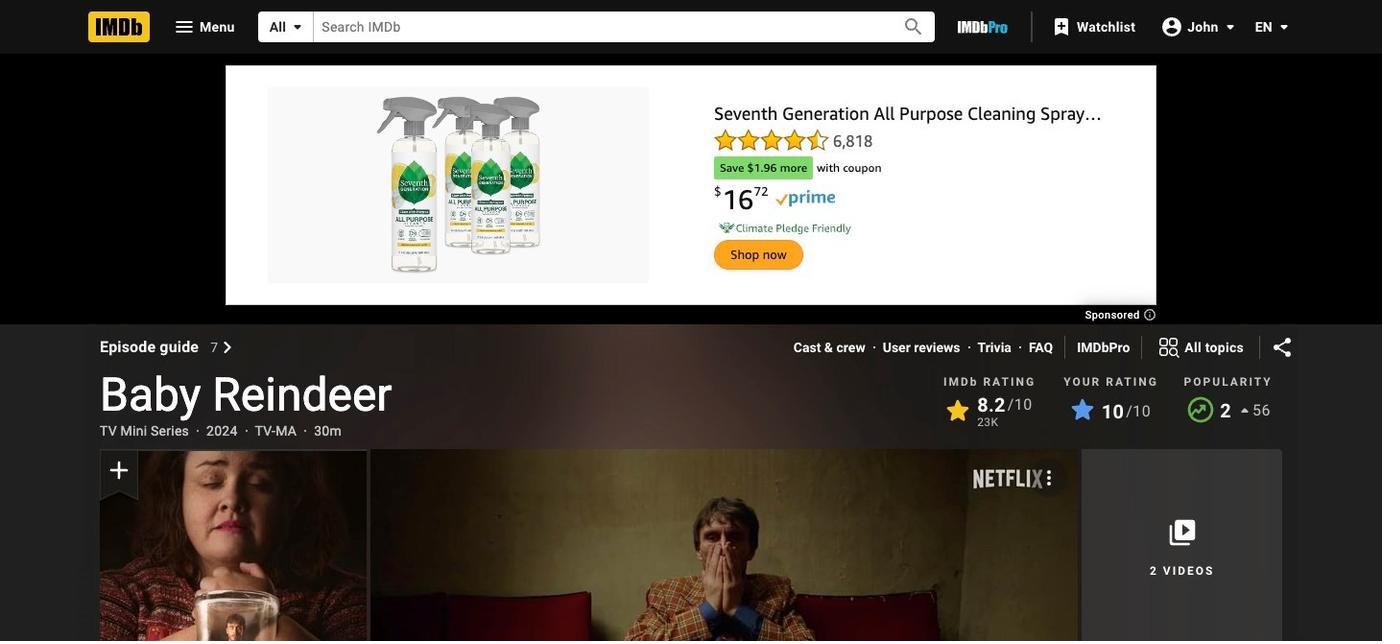 Task type: vqa. For each thing, say whether or not it's contained in the screenshot.
2:27 at the bottom of the page
no



Task type: locate. For each thing, give the bounding box(es) containing it.
submit search image
[[902, 16, 925, 39]]

group
[[371, 449, 1078, 641], [100, 449, 367, 641]]

1 horizontal spatial arrow drop down image
[[1273, 15, 1296, 38]]

arrow drop up image
[[1233, 399, 1256, 422]]

arrow drop down image
[[1219, 15, 1242, 38], [1273, 15, 1296, 38]]

menu image
[[173, 15, 196, 38]]

0 horizontal spatial arrow drop down image
[[1219, 15, 1242, 38]]

watch official trailer element
[[371, 449, 1078, 641], [371, 449, 1078, 641]]

0 horizontal spatial group
[[100, 449, 367, 641]]

None search field
[[258, 12, 935, 42]]

None field
[[314, 12, 881, 42]]

categories image
[[1158, 336, 1181, 359]]

the story follows the writer and performer richard gadd's warped relationship with his female stalker and the impact it has on him as he is ultimately forced to face a deep, dark buried trauma. image
[[371, 449, 1078, 641]]



Task type: describe. For each thing, give the bounding box(es) containing it.
share on social media image
[[1271, 336, 1294, 359]]

chevron right inline image
[[222, 342, 233, 353]]

account circle image
[[1160, 15, 1184, 38]]

sponsored content section
[[226, 65, 1157, 319]]

video autoplay preference image
[[1038, 466, 1061, 489]]

jessica gunning and richard gadd in baby reindeer (2024) image
[[100, 451, 367, 641]]

Search IMDb text field
[[314, 12, 881, 42]]

arrow drop down image
[[286, 15, 309, 38]]

1 horizontal spatial group
[[371, 449, 1078, 641]]

home image
[[88, 12, 150, 42]]

watchlist image
[[1050, 15, 1073, 38]]



